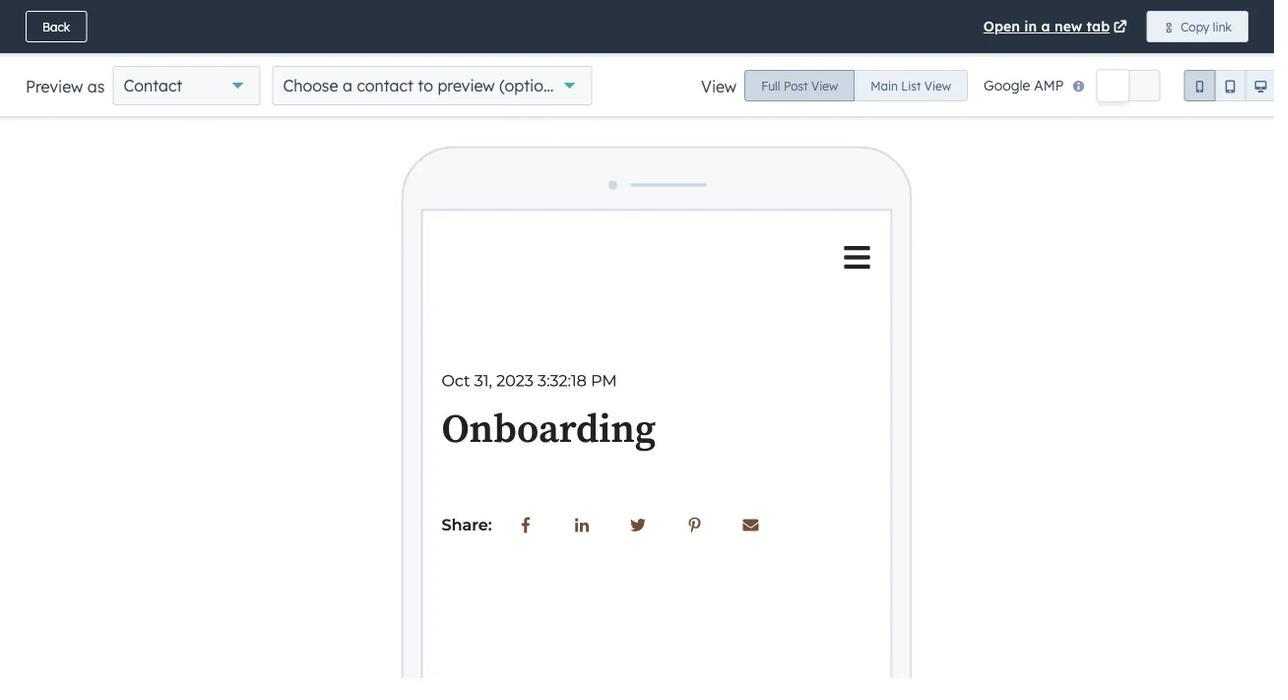 Task type: describe. For each thing, give the bounding box(es) containing it.
be
[[373, 44, 389, 61]]

ctas
[[250, 44, 282, 61]]

cms
[[315, 44, 345, 61]]

preview
[[438, 76, 495, 96]]

link opens in a new window image
[[1113, 21, 1127, 35]]

amp
[[1034, 77, 1064, 94]]

give more information
[[806, 45, 932, 60]]

emails,
[[156, 44, 201, 61]]

choose a contact to preview (optional)
[[283, 76, 571, 96]]

to for contact
[[418, 76, 433, 96]]

2 group from the left
[[1184, 70, 1274, 101]]

about
[[644, 44, 682, 61]]

list
[[901, 78, 921, 93]]

google amp
[[984, 77, 1064, 94]]

as
[[87, 77, 105, 96]]

contact
[[123, 76, 182, 96]]

give more information to get full access to hubspot
[[21, 9, 440, 29]]

post
[[784, 78, 808, 93]]

business.
[[719, 44, 778, 61]]

exit link
[[10, 89, 64, 120]]

more for give more information
[[835, 45, 863, 60]]

let
[[530, 44, 546, 61]]

open in a new tab link
[[983, 15, 1131, 38]]

preview for preview
[[1041, 97, 1084, 112]]

new
[[1054, 18, 1082, 35]]

open
[[983, 18, 1020, 35]]

link
[[1213, 19, 1232, 34]]

preview for preview as
[[26, 77, 83, 96]]

give for give more information
[[806, 45, 831, 60]]

tab
[[1087, 18, 1110, 35]]

back
[[42, 19, 70, 34]]

open in a new tab
[[983, 18, 1110, 35]]

get
[[229, 9, 255, 29]]

know
[[569, 44, 603, 61]]

1 horizontal spatial to
[[349, 9, 365, 29]]

choose
[[283, 76, 338, 96]]

group containing full post view
[[745, 70, 968, 101]]

us
[[550, 44, 565, 61]]

a inside choose a contact to preview (optional) popup button
[[343, 76, 352, 96]]

back button
[[26, 11, 87, 42]]

link opens in a new window image
[[1113, 21, 1127, 35]]

0 horizontal spatial view
[[701, 77, 737, 96]]

a inside open in a new tab link
[[1041, 18, 1050, 35]]

preview button
[[1024, 89, 1101, 120]]

more for give more information to get full access to hubspot
[[62, 9, 103, 29]]

not authorized group
[[1113, 89, 1254, 120]]

exit
[[27, 97, 47, 112]]

until
[[471, 44, 499, 61]]

hubspot
[[370, 9, 440, 29]]

full
[[761, 78, 780, 93]]

main list view button
[[854, 70, 968, 101]]

and
[[286, 44, 311, 61]]

main list view
[[871, 78, 951, 93]]



Task type: vqa. For each thing, say whether or not it's contained in the screenshot.
rightmost the conversations
no



Task type: locate. For each thing, give the bounding box(es) containing it.
give up full post view button
[[806, 45, 831, 60]]

preview inside button
[[1041, 97, 1084, 112]]

authorized
[[1154, 97, 1213, 112]]

to inside choose a contact to preview (optional) popup button
[[418, 76, 433, 96]]

1 horizontal spatial a
[[1041, 18, 1050, 35]]

copy link
[[1181, 19, 1232, 34]]

1 horizontal spatial more
[[606, 44, 640, 61]]

full post view button
[[745, 70, 855, 101]]

features
[[21, 44, 77, 61]]

view down your at the right of page
[[701, 77, 737, 96]]

preview as
[[26, 77, 105, 96]]

group
[[745, 70, 968, 101], [1184, 70, 1274, 101]]

a
[[1041, 18, 1050, 35], [343, 76, 352, 96]]

view right the post
[[811, 78, 838, 93]]

group down link
[[1184, 70, 1274, 101]]

to
[[208, 9, 224, 29], [349, 9, 365, 29], [418, 76, 433, 96]]

1 horizontal spatial give
[[806, 45, 831, 60]]

0 vertical spatial a
[[1041, 18, 1050, 35]]

calling,
[[107, 44, 152, 61]]

information
[[108, 9, 203, 29], [867, 45, 932, 60]]

google
[[984, 77, 1030, 94]]

give up features
[[21, 9, 57, 29]]

copy link button
[[1146, 11, 1248, 42]]

access
[[291, 9, 344, 29]]

None field
[[620, 91, 739, 118]]

not authorized
[[1130, 97, 1213, 112]]

forms,
[[205, 44, 246, 61]]

your
[[686, 44, 715, 61]]

2 horizontal spatial to
[[418, 76, 433, 96]]

4
[[1251, 82, 1258, 96]]

group down give more information
[[745, 70, 968, 101]]

a right the in at the right top of the page
[[1041, 18, 1050, 35]]

preview
[[26, 77, 83, 96], [1041, 97, 1084, 112]]

view inside main list view button
[[924, 78, 951, 93]]

in
[[1024, 18, 1037, 35]]

view for full post view
[[811, 78, 838, 93]]

information up the main list view
[[867, 45, 932, 60]]

view
[[701, 77, 737, 96], [811, 78, 838, 93], [924, 78, 951, 93]]

preview up exit
[[26, 77, 83, 96]]

contact
[[357, 76, 413, 96]]

more
[[62, 9, 103, 29], [606, 44, 640, 61], [835, 45, 863, 60]]

0 horizontal spatial give
[[21, 9, 57, 29]]

1 horizontal spatial preview
[[1041, 97, 1084, 112]]

give more information link
[[790, 36, 949, 68]]

1 vertical spatial give
[[806, 45, 831, 60]]

features like calling, emails, forms, ctas and cms will be unavailable until you let us know more about your business.
[[21, 44, 778, 61]]

0 horizontal spatial to
[[208, 9, 224, 29]]

information inside 'link'
[[867, 45, 932, 60]]

1 horizontal spatial group
[[1184, 70, 1274, 101]]

more up like
[[62, 9, 103, 29]]

(optional)
[[499, 76, 571, 96]]

give
[[21, 9, 57, 29], [806, 45, 831, 60]]

1 horizontal spatial information
[[867, 45, 932, 60]]

0 horizontal spatial information
[[108, 9, 203, 29]]

to left get
[[208, 9, 224, 29]]

2 horizontal spatial more
[[835, 45, 863, 60]]

information for give more information
[[867, 45, 932, 60]]

preview down amp
[[1041, 97, 1084, 112]]

not
[[1130, 97, 1150, 112]]

more inside 'link'
[[835, 45, 863, 60]]

0 vertical spatial information
[[108, 9, 203, 29]]

1 vertical spatial information
[[867, 45, 932, 60]]

save
[[979, 96, 1013, 113]]

main
[[871, 78, 898, 93]]

0 horizontal spatial group
[[745, 70, 968, 101]]

more right know
[[606, 44, 640, 61]]

will
[[348, 44, 369, 61]]

1 vertical spatial a
[[343, 76, 352, 96]]

to for information
[[208, 9, 224, 29]]

2 horizontal spatial view
[[924, 78, 951, 93]]

give for give more information to get full access to hubspot
[[21, 9, 57, 29]]

1 horizontal spatial view
[[811, 78, 838, 93]]

information for give more information to get full access to hubspot
[[108, 9, 203, 29]]

view right list on the top right
[[924, 78, 951, 93]]

you
[[503, 44, 527, 61]]

full
[[260, 9, 286, 29]]

0 horizontal spatial preview
[[26, 77, 83, 96]]

view for main list view
[[924, 78, 951, 93]]

to down unavailable
[[418, 76, 433, 96]]

copy
[[1181, 19, 1209, 34]]

1 group from the left
[[745, 70, 968, 101]]

to up will
[[349, 9, 365, 29]]

like
[[81, 44, 103, 61]]

0 horizontal spatial more
[[62, 9, 103, 29]]

unavailable
[[393, 44, 467, 61]]

save button
[[979, 93, 1013, 116]]

a down will
[[343, 76, 352, 96]]

contact button
[[113, 66, 260, 105]]

give inside 'link'
[[806, 45, 831, 60]]

full post view
[[761, 78, 838, 93]]

more up full post view button
[[835, 45, 863, 60]]

information up the emails,
[[108, 9, 203, 29]]

0 vertical spatial give
[[21, 9, 57, 29]]

choose a contact to preview (optional) button
[[272, 66, 592, 105]]

not authorized button
[[1113, 89, 1230, 120]]

view inside full post view button
[[811, 78, 838, 93]]

0 horizontal spatial a
[[343, 76, 352, 96]]



